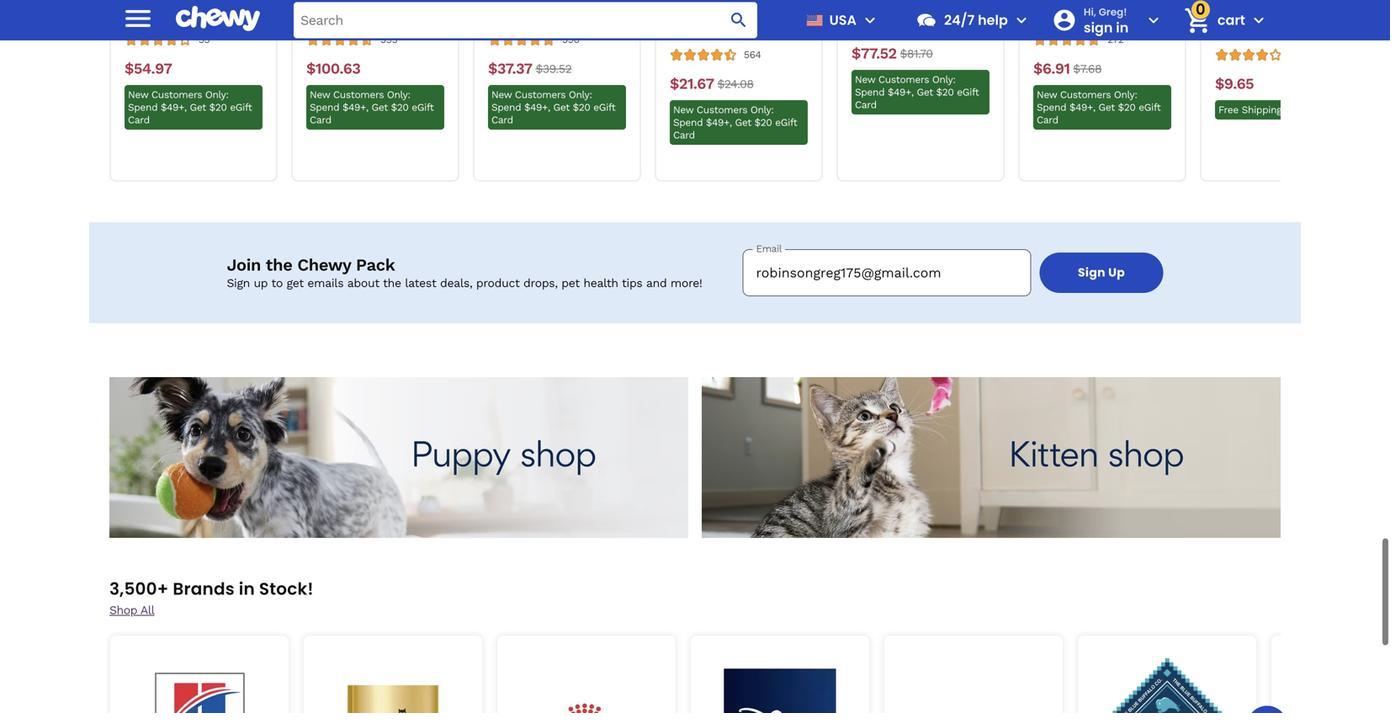 Task type: locate. For each thing, give the bounding box(es) containing it.
$20 down 564
[[755, 117, 773, 128]]

only: for 33
[[205, 89, 229, 101]]

by link up the 33
[[125, 0, 263, 26]]

only: down 595
[[387, 89, 411, 101]]

by up $54.97
[[125, 13, 136, 25]]

new customers only: spend $49+, get $20 egift card down $100.63 text box
[[310, 89, 434, 126]]

sheba image
[[317, 648, 470, 713]]

get down 595
[[372, 101, 388, 113]]

new down $6.91 text field
[[1037, 89, 1058, 101]]

2 by link from the left
[[306, 0, 445, 26]]

new customers only: spend $49+, get $20 egift card for 564
[[674, 104, 798, 141]]

in left stock!
[[239, 577, 255, 601]]

sign
[[1084, 18, 1113, 37], [1079, 264, 1106, 281], [227, 276, 250, 290]]

by link
[[125, 0, 263, 26], [306, 0, 445, 26], [670, 0, 808, 41], [1216, 0, 1354, 41]]

$49+, down $100.63 text box
[[343, 101, 369, 113]]

the up to
[[266, 255, 293, 275]]

$7.68
[[1074, 62, 1102, 76]]

new
[[855, 74, 876, 85], [128, 89, 148, 101], [310, 89, 330, 101], [492, 89, 512, 101], [1037, 89, 1058, 101], [674, 104, 694, 116]]

new down $77.52 text box
[[855, 74, 876, 85]]

$20 down 595
[[391, 101, 409, 113]]

card down $21.67 "text field"
[[674, 129, 695, 141]]

customers down $54.97 text field
[[151, 89, 202, 101]]

customers down $21.67 $24.08 in the top of the page
[[697, 104, 748, 116]]

590
[[562, 34, 580, 46]]

menu image right usa
[[861, 10, 881, 30]]

65
[[926, 19, 938, 30]]

spend down $37.37 text box
[[492, 101, 521, 113]]

0 horizontal spatial menu image
[[121, 1, 155, 35]]

4 by link from the left
[[1216, 0, 1354, 41]]

card down $37.37 text box
[[492, 114, 513, 126]]

egift for 564
[[776, 117, 798, 128]]

1 vertical spatial the
[[383, 276, 401, 290]]

new customers only: spend $49+, get $20 egift card down $24.08 text field
[[674, 104, 798, 141]]

emails
[[308, 276, 344, 290]]

$49+, down $54.97 text field
[[161, 101, 187, 113]]

1 vertical spatial list
[[106, 632, 1391, 713]]

sign inside button
[[1079, 264, 1106, 281]]

customers for 595
[[333, 89, 384, 101]]

greg!
[[1099, 5, 1128, 19]]

get down the 33
[[190, 101, 206, 113]]

only: down 272
[[1115, 89, 1138, 101]]

get
[[917, 86, 934, 98], [190, 101, 206, 113], [372, 101, 388, 113], [554, 101, 570, 113], [1099, 101, 1116, 113], [736, 117, 752, 128]]

to
[[272, 276, 283, 290]]

only: down the 33
[[205, 89, 229, 101]]

egift for 595
[[412, 101, 434, 113]]

new customers only: spend $49+, get $20 egift card down $81.70 text box
[[855, 74, 980, 111]]

card down $100.63 text box
[[310, 114, 332, 126]]

get down $81.70 text box
[[917, 86, 934, 98]]

0 horizontal spatial the
[[266, 255, 293, 275]]

customers
[[879, 74, 930, 85], [151, 89, 202, 101], [333, 89, 384, 101], [515, 89, 566, 101], [1061, 89, 1112, 101], [697, 104, 748, 116]]

$9.65
[[1216, 75, 1255, 93]]

kitten shop image
[[702, 377, 1282, 538]]

spend for 564
[[674, 117, 703, 128]]

sign down the join
[[227, 276, 250, 290]]

$54.97
[[125, 60, 172, 78]]

new customers only: spend $49+, get $20 egift card down $7.68 text box
[[1037, 89, 1161, 126]]

customers down $7.68 text box
[[1061, 89, 1112, 101]]

by link up 595
[[306, 0, 445, 26]]

$20 for 33
[[209, 101, 227, 113]]

by up $21.67
[[670, 28, 681, 40]]

3 by link from the left
[[670, 0, 808, 41]]

card down $6.91 text field
[[1037, 114, 1059, 126]]

$49+,
[[888, 86, 914, 98], [161, 101, 187, 113], [343, 101, 369, 113], [525, 101, 551, 113], [1070, 101, 1096, 113], [706, 117, 732, 128]]

33
[[199, 34, 210, 46]]

deals,
[[440, 276, 473, 290]]

chewy image up "$100.63"
[[321, 11, 364, 25]]

get down $7.68 text box
[[1099, 101, 1116, 113]]

all
[[141, 603, 154, 617]]

1 horizontal spatial in
[[1286, 104, 1294, 116]]

by link up the $9.65
[[1216, 0, 1354, 41]]

latest
[[405, 276, 437, 290]]

spend
[[855, 86, 885, 98], [128, 101, 158, 113], [310, 101, 340, 113], [492, 101, 521, 113], [1037, 101, 1067, 113], [674, 117, 703, 128]]

egift
[[958, 86, 980, 98], [230, 101, 252, 113], [412, 101, 434, 113], [594, 101, 616, 113], [1139, 101, 1161, 113], [776, 117, 798, 128]]

only: down $39.52 text field
[[569, 89, 592, 101]]

1 horizontal spatial menu image
[[861, 10, 881, 30]]

sign left in
[[1084, 18, 1113, 37]]

$49+, down $37.37 $39.52
[[525, 101, 551, 113]]

$37.37 text field
[[488, 60, 533, 78]]

by for $9.65
[[1216, 28, 1227, 40]]

$49+, down $21.67 $24.08 in the top of the page
[[706, 117, 732, 128]]

card down $54.97 text field
[[128, 114, 150, 126]]

spend down $100.63 text box
[[310, 101, 340, 113]]

card for 33
[[128, 114, 150, 126]]

cart link
[[1178, 0, 1246, 40]]

0 vertical spatial list
[[109, 0, 1369, 182]]

0 horizontal spatial in
[[239, 577, 255, 601]]

up
[[1109, 264, 1126, 281]]

get down $24.08 text field
[[736, 117, 752, 128]]

the down pack
[[383, 276, 401, 290]]

$21.67 $24.08
[[670, 75, 754, 93]]

$20
[[937, 86, 954, 98], [209, 101, 227, 113], [391, 101, 409, 113], [573, 101, 591, 113], [1119, 101, 1136, 113], [755, 117, 773, 128]]

join the chewy pack sign up to get emails about the latest deals, product drops, pet health tips and more!
[[227, 255, 703, 290]]

about
[[348, 276, 380, 290]]

customers for 272
[[1061, 89, 1112, 101]]

pet
[[562, 276, 580, 290]]

royal canin image
[[510, 648, 663, 713]]

by link up 564
[[670, 0, 808, 41]]

595
[[381, 34, 398, 46]]

the
[[266, 255, 293, 275], [383, 276, 401, 290]]

24/7 help
[[945, 11, 1009, 29]]

only:
[[933, 74, 956, 85], [205, 89, 229, 101], [387, 89, 411, 101], [569, 89, 592, 101], [1115, 89, 1138, 101], [751, 104, 774, 116]]

egift for 590
[[594, 101, 616, 113]]

in for shipping
[[1286, 104, 1294, 116]]

free shipping in cart
[[1219, 104, 1317, 116]]

new down $37.37 text box
[[492, 89, 512, 101]]

by for $100.63
[[306, 13, 317, 25]]

$100.63 text field
[[306, 60, 361, 78]]

$37.37 $39.52
[[488, 60, 572, 78]]

spend down $54.97 text field
[[128, 101, 158, 113]]

by up "$100.63"
[[306, 13, 317, 25]]

272
[[1108, 34, 1124, 46]]

egift for 272
[[1139, 101, 1161, 113]]

$81.70
[[901, 47, 934, 61]]

by right the items image
[[1216, 28, 1227, 40]]

in
[[1117, 18, 1129, 37]]

chewy
[[298, 255, 351, 275]]

customers down $77.52 $81.70 in the top right of the page
[[879, 74, 930, 85]]

only: down $24.08 text field
[[751, 104, 774, 116]]

in inside 3,500+ brands in stock! shop all
[[239, 577, 255, 601]]

$6.91 $7.68
[[1034, 60, 1102, 78]]

spend down $21.67 "text field"
[[674, 117, 703, 128]]

get down $39.52 text field
[[554, 101, 570, 113]]

$20 down the 33
[[209, 101, 227, 113]]

$49+, for 595
[[343, 101, 369, 113]]

new customers only: spend $49+, get $20 egift card down $54.97 text field
[[128, 89, 252, 126]]

list
[[109, 0, 1369, 182], [106, 632, 1391, 713]]

list containing $77.52
[[109, 0, 1369, 182]]

more!
[[671, 276, 703, 290]]

get for 272
[[1099, 101, 1116, 113]]

shop
[[109, 603, 137, 617]]

new customers only: spend $49+, get $20 egift card for 595
[[310, 89, 434, 126]]

up
[[254, 276, 268, 290]]

$49+, for 564
[[706, 117, 732, 128]]

tips
[[622, 276, 643, 290]]

pack
[[356, 255, 395, 275]]

list item
[[1271, 632, 1391, 713]]

menu image up $54.97
[[121, 1, 155, 35]]

564
[[744, 49, 762, 61]]

1 vertical spatial in
[[239, 577, 255, 601]]

by for $54.97
[[125, 13, 136, 25]]

1 by link from the left
[[125, 0, 263, 26]]

only: down $81.70 text box
[[933, 74, 956, 85]]

$21.67 text field
[[670, 75, 714, 94]]

in left "cart"
[[1286, 104, 1294, 116]]

customers down $100.63 text box
[[333, 89, 384, 101]]

$20 down '590' at the left top
[[573, 101, 591, 113]]

hills image
[[123, 648, 276, 713]]

iams image
[[898, 648, 1051, 713]]

$39.52 text field
[[536, 60, 572, 78]]

customers down $37.37 $39.52
[[515, 89, 566, 101]]

$20 for 595
[[391, 101, 409, 113]]

menu image
[[121, 1, 155, 35], [861, 10, 881, 30]]

0 vertical spatial in
[[1286, 104, 1294, 116]]

by
[[125, 13, 136, 25], [306, 13, 317, 25], [670, 28, 681, 40], [1216, 28, 1227, 40]]

$49+, down $77.52 $81.70 in the top right of the page
[[888, 86, 914, 98]]

$20 down 65
[[937, 86, 954, 98]]

$49+, for 33
[[161, 101, 187, 113]]

$6.91 text field
[[1034, 60, 1071, 78]]

in
[[1286, 104, 1294, 116], [239, 577, 255, 601]]

new down $54.97 text field
[[128, 89, 148, 101]]

None field
[[743, 249, 1032, 296]]

get
[[287, 276, 304, 290]]

new customers only: spend $49+, get $20 egift card down $39.52 text field
[[492, 89, 616, 126]]

items image
[[1183, 6, 1213, 35]]

new for 595
[[310, 89, 330, 101]]

get for 33
[[190, 101, 206, 113]]

$20 for 564
[[755, 117, 773, 128]]

0 vertical spatial the
[[266, 255, 293, 275]]

new down $100.63 text box
[[310, 89, 330, 101]]

new customers only: spend $49+, get $20 egift card for 33
[[128, 89, 252, 126]]

$20 down 272
[[1119, 101, 1136, 113]]

card
[[855, 99, 877, 111], [128, 114, 150, 126], [310, 114, 332, 126], [492, 114, 513, 126], [1037, 114, 1059, 126], [674, 129, 695, 141]]

sign left up
[[1079, 264, 1106, 281]]

drops,
[[524, 276, 558, 290]]

cart
[[1218, 11, 1246, 29]]

$49+, down $7.68 text box
[[1070, 101, 1096, 113]]

chewy image up $54.97
[[139, 11, 182, 25]]

new customers only: spend $49+, get $20 egift card
[[855, 74, 980, 111], [128, 89, 252, 126], [310, 89, 434, 126], [492, 89, 616, 126], [1037, 89, 1161, 126], [674, 104, 798, 141]]

submit search image
[[729, 10, 749, 30]]

chewy image up the $9.65
[[1230, 27, 1273, 40]]

only: for 564
[[751, 104, 774, 116]]

by link for $100.63
[[306, 0, 445, 26]]

usa
[[830, 11, 857, 29]]

spend down $6.91 text field
[[1037, 101, 1067, 113]]

1 horizontal spatial the
[[383, 276, 401, 290]]

cart
[[1297, 104, 1317, 116]]

$49+, for 272
[[1070, 101, 1096, 113]]

chewy image
[[139, 11, 182, 25], [321, 11, 364, 25], [1048, 11, 1091, 25], [684, 27, 727, 40], [1230, 27, 1273, 40]]

new down $21.67 "text field"
[[674, 104, 694, 116]]

Product search field
[[294, 2, 758, 38]]



Task type: vqa. For each thing, say whether or not it's contained in the screenshot.
'GIFT' for Gift Cards
no



Task type: describe. For each thing, give the bounding box(es) containing it.
new for 564
[[674, 104, 694, 116]]

hi,
[[1084, 5, 1097, 19]]

get for 590
[[554, 101, 570, 113]]

get for 564
[[736, 117, 752, 128]]

chewy image for $54.97
[[139, 11, 182, 25]]

$21.67
[[670, 75, 714, 93]]

and
[[647, 276, 667, 290]]

puppy shop image
[[109, 377, 689, 538]]

free
[[1219, 104, 1239, 116]]

health
[[584, 276, 619, 290]]

in for brands
[[239, 577, 255, 601]]

shipping
[[1243, 104, 1283, 116]]

chewy support image
[[916, 9, 938, 31]]

spend for 33
[[128, 101, 158, 113]]

get for 595
[[372, 101, 388, 113]]

spend for 595
[[310, 101, 340, 113]]

customers for 33
[[151, 89, 202, 101]]

new customers only: spend $49+, get $20 egift card for 590
[[492, 89, 616, 126]]

$81.70 text field
[[901, 45, 934, 63]]

$77.52 $81.70
[[852, 45, 934, 62]]

card down $77.52 text box
[[855, 99, 877, 111]]

$6.91
[[1034, 60, 1071, 78]]

new for 590
[[492, 89, 512, 101]]

$7.68 text field
[[1074, 60, 1102, 78]]

sign up button
[[1040, 253, 1164, 293]]

new for 272
[[1037, 89, 1058, 101]]

24/7 help link
[[909, 0, 1009, 40]]

usa button
[[800, 0, 881, 40]]

$77.52 text field
[[852, 45, 897, 63]]

product
[[476, 276, 520, 290]]

chewy image left submit search icon
[[684, 27, 727, 40]]

spend for 590
[[492, 101, 521, 113]]

join
[[227, 255, 261, 275]]

brands
[[173, 577, 235, 601]]

$39.52
[[536, 62, 572, 76]]

24/7
[[945, 11, 975, 29]]

$100.63
[[306, 60, 361, 78]]

customers for 564
[[697, 104, 748, 116]]

$24.08
[[718, 77, 754, 91]]

new customers only: spend $49+, get $20 egift card for 272
[[1037, 89, 1161, 126]]

only: for 590
[[569, 89, 592, 101]]

by link for $54.97
[[125, 0, 263, 26]]

new for 33
[[128, 89, 148, 101]]

$20 for 272
[[1119, 101, 1136, 113]]

stock!
[[259, 577, 314, 601]]

card for 595
[[310, 114, 332, 126]]

help menu image
[[1012, 10, 1032, 30]]

blue buffalo image
[[1091, 648, 1244, 713]]

sign inside hi, greg! sign in
[[1084, 18, 1113, 37]]

egift for 33
[[230, 101, 252, 113]]

customers for 590
[[515, 89, 566, 101]]

$9.65 text field
[[1216, 75, 1255, 94]]

$54.97 text field
[[125, 60, 172, 78]]

chewy image left greg!
[[1048, 11, 1091, 25]]

card for 272
[[1037, 114, 1059, 126]]

hi, greg! sign in
[[1084, 5, 1129, 37]]

sign inside join the chewy pack sign up to get emails about the latest deals, product drops, pet health tips and more!
[[227, 276, 250, 290]]

card for 590
[[492, 114, 513, 126]]

$24.08 text field
[[718, 75, 754, 94]]

sign up
[[1079, 264, 1126, 281]]

chewy image for $9.65
[[1230, 27, 1273, 40]]

$49+, for 590
[[525, 101, 551, 113]]

shop all link
[[109, 603, 154, 617]]

by link for $9.65
[[1216, 0, 1354, 41]]

$20 for 590
[[573, 101, 591, 113]]

disney image
[[704, 648, 857, 713]]

only: for 595
[[387, 89, 411, 101]]

account menu image
[[1144, 10, 1164, 30]]

spend for 272
[[1037, 101, 1067, 113]]

menu image inside usa popup button
[[861, 10, 881, 30]]

$37.37
[[488, 60, 533, 78]]

help
[[978, 11, 1009, 29]]

$77.52
[[852, 45, 897, 62]]

chewy home image
[[176, 0, 260, 37]]

card for 564
[[674, 129, 695, 141]]

3,500+ brands in stock! shop all
[[109, 577, 314, 617]]

cart menu image
[[1250, 10, 1270, 30]]

Search text field
[[294, 2, 758, 38]]

3,500+
[[109, 577, 169, 601]]

chewy image for $100.63
[[321, 11, 364, 25]]

spend down $77.52 text box
[[855, 86, 885, 98]]

only: for 272
[[1115, 89, 1138, 101]]



